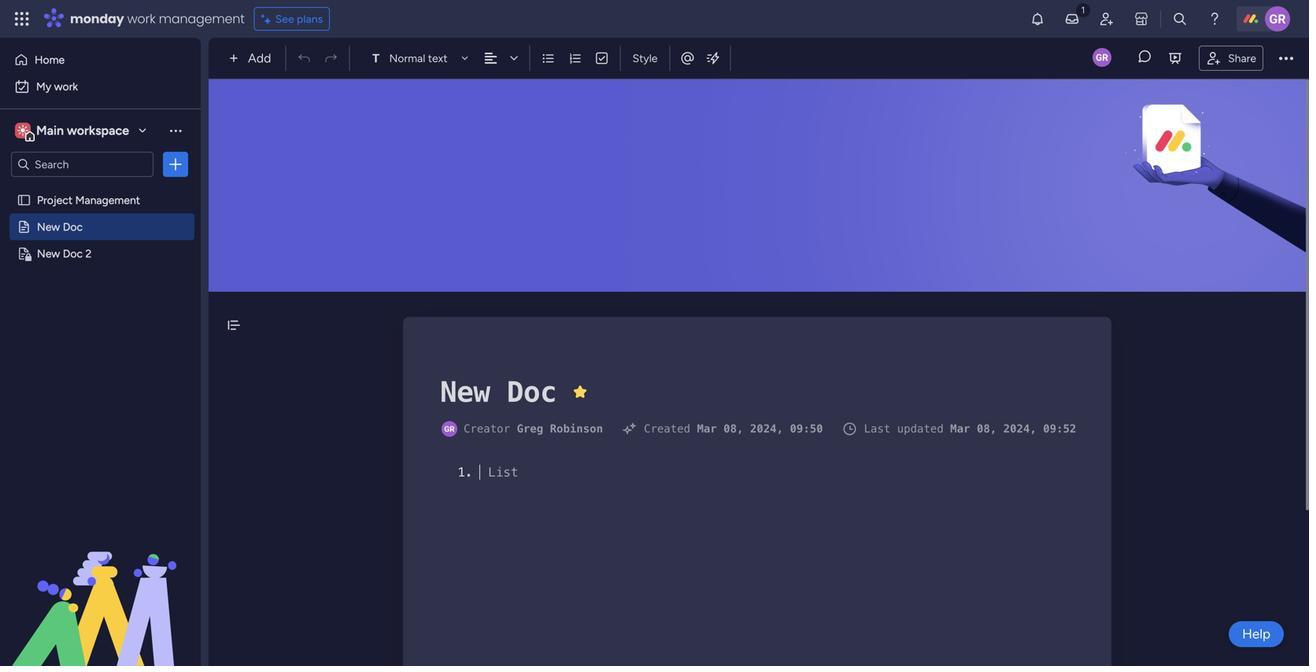 Task type: vqa. For each thing, say whether or not it's contained in the screenshot.
team
no



Task type: locate. For each thing, give the bounding box(es) containing it.
public board image
[[17, 193, 31, 208], [17, 220, 31, 235]]

new doc
[[37, 220, 83, 234], [440, 376, 557, 409]]

monday
[[70, 10, 124, 28]]

0 horizontal spatial new doc
[[37, 220, 83, 234]]

creator
[[464, 423, 510, 436]]

main
[[36, 123, 64, 138]]

2 2024, from the left
[[1003, 423, 1037, 436]]

0 vertical spatial new doc
[[37, 220, 83, 234]]

0 horizontal spatial mar
[[697, 423, 717, 436]]

2024,
[[750, 423, 783, 436], [1003, 423, 1037, 436]]

robinson
[[550, 423, 603, 436]]

lottie animation element
[[0, 508, 201, 667]]

08,
[[724, 423, 743, 436], [977, 423, 997, 436]]

workspace image
[[17, 122, 28, 139]]

0 horizontal spatial work
[[54, 80, 78, 93]]

1 vertical spatial new doc
[[440, 376, 557, 409]]

new inside field
[[440, 376, 490, 409]]

my
[[36, 80, 51, 93]]

my work
[[36, 80, 78, 93]]

search everything image
[[1172, 11, 1188, 27]]

2024, left 09:52
[[1003, 423, 1037, 436]]

mar
[[697, 423, 717, 436], [950, 423, 970, 436]]

1 vertical spatial doc
[[63, 247, 83, 261]]

lottie animation image
[[0, 508, 201, 667]]

new doc up 'creator'
[[440, 376, 557, 409]]

doc up the new doc 2
[[63, 220, 83, 234]]

0 horizontal spatial 2024,
[[750, 423, 783, 436]]

workspace selection element
[[15, 121, 131, 142]]

new up 'creator'
[[440, 376, 490, 409]]

board activity image
[[1093, 48, 1112, 67]]

0 vertical spatial doc
[[63, 220, 83, 234]]

new doc up the new doc 2
[[37, 220, 83, 234]]

2024, left 09:50
[[750, 423, 783, 436]]

1 horizontal spatial 08,
[[977, 423, 997, 436]]

help
[[1242, 627, 1271, 643]]

work
[[127, 10, 156, 28], [54, 80, 78, 93]]

0 horizontal spatial 08,
[[724, 423, 743, 436]]

1 08, from the left
[[724, 423, 743, 436]]

mar right updated
[[950, 423, 970, 436]]

09:50
[[790, 423, 823, 436]]

greg robinson image
[[1265, 6, 1290, 31]]

mar right created
[[697, 423, 717, 436]]

project
[[37, 194, 73, 207]]

management
[[75, 194, 140, 207]]

share button
[[1199, 45, 1263, 71]]

notifications image
[[1030, 11, 1045, 27]]

new right private board icon
[[37, 247, 60, 261]]

work right my
[[54, 80, 78, 93]]

public board image for new doc
[[17, 220, 31, 235]]

management
[[159, 10, 245, 28]]

workspace
[[67, 123, 129, 138]]

work inside option
[[54, 80, 78, 93]]

1 horizontal spatial new doc
[[440, 376, 557, 409]]

new for private board icon
[[37, 247, 60, 261]]

public board image left project at the left of the page
[[17, 193, 31, 208]]

1 public board image from the top
[[17, 193, 31, 208]]

2 vertical spatial doc
[[507, 376, 557, 409]]

1 vertical spatial work
[[54, 80, 78, 93]]

mention image
[[680, 50, 695, 66]]

style button
[[625, 45, 665, 72]]

new
[[37, 220, 60, 234], [37, 247, 60, 261], [440, 376, 490, 409]]

work for monday
[[127, 10, 156, 28]]

my work link
[[9, 74, 191, 99]]

doc up creator greg robinson
[[507, 376, 557, 409]]

bulleted list image
[[541, 51, 555, 65]]

1 image
[[1076, 1, 1090, 18]]

doc left 2
[[63, 247, 83, 261]]

numbered list image
[[568, 51, 582, 65]]

see
[[275, 12, 294, 26]]

doc for new doc's public board icon
[[63, 220, 83, 234]]

update feed image
[[1064, 11, 1080, 27]]

monday work management
[[70, 10, 245, 28]]

share
[[1228, 51, 1256, 65]]

.
[[465, 465, 473, 480]]

home
[[35, 53, 65, 67]]

1 horizontal spatial 2024,
[[1003, 423, 1037, 436]]

help image
[[1207, 11, 1223, 27]]

1 vertical spatial new
[[37, 247, 60, 261]]

list box
[[0, 184, 201, 480]]

0 vertical spatial new
[[37, 220, 60, 234]]

0 vertical spatial work
[[127, 10, 156, 28]]

created mar 08, 2024, 09:50
[[644, 423, 823, 436]]

2 vertical spatial new
[[440, 376, 490, 409]]

2
[[85, 247, 92, 261]]

1 horizontal spatial work
[[127, 10, 156, 28]]

1 horizontal spatial mar
[[950, 423, 970, 436]]

updated
[[897, 423, 944, 436]]

public board image up private board icon
[[17, 220, 31, 235]]

2 public board image from the top
[[17, 220, 31, 235]]

option
[[0, 186, 201, 189]]

new down project at the left of the page
[[37, 220, 60, 234]]

new doc 2
[[37, 247, 92, 261]]

see plans button
[[254, 7, 330, 31]]

work right monday
[[127, 10, 156, 28]]

Search in workspace field
[[33, 155, 131, 174]]

0 vertical spatial public board image
[[17, 193, 31, 208]]

doc
[[63, 220, 83, 234], [63, 247, 83, 261], [507, 376, 557, 409]]

08, right updated
[[977, 423, 997, 436]]

08, right created
[[724, 423, 743, 436]]

list box containing project management
[[0, 184, 201, 480]]

private board image
[[17, 246, 31, 261]]

normal
[[389, 52, 425, 65]]

home option
[[9, 47, 191, 72]]

1 vertical spatial public board image
[[17, 220, 31, 235]]

1 mar from the left
[[697, 423, 717, 436]]

workspace options image
[[168, 123, 183, 138]]



Task type: describe. For each thing, give the bounding box(es) containing it.
dynamic values image
[[705, 50, 721, 66]]

remove from favorites image
[[572, 384, 588, 400]]

see plans
[[275, 12, 323, 26]]

last updated mar 08, 2024, 09:52
[[864, 423, 1076, 436]]

project management
[[37, 194, 140, 207]]

new for new doc's public board icon
[[37, 220, 60, 234]]

add button
[[223, 46, 281, 71]]

monday marketplace image
[[1134, 11, 1149, 27]]

home link
[[9, 47, 191, 72]]

plans
[[297, 12, 323, 26]]

main workspace button
[[11, 117, 154, 144]]

help button
[[1229, 622, 1284, 648]]

select product image
[[14, 11, 30, 27]]

2 08, from the left
[[977, 423, 997, 436]]

my work option
[[9, 74, 191, 99]]

workspace image
[[15, 122, 31, 139]]

work for my
[[54, 80, 78, 93]]

main workspace
[[36, 123, 129, 138]]

style
[[633, 52, 658, 65]]

created
[[644, 423, 690, 436]]

checklist image
[[595, 51, 609, 65]]

new doc inside 'new doc' field
[[440, 376, 557, 409]]

New Doc field
[[436, 372, 561, 413]]

new doc inside list box
[[37, 220, 83, 234]]

normal text
[[389, 52, 448, 65]]

creator greg robinson
[[464, 423, 603, 436]]

09:52
[[1043, 423, 1076, 436]]

add
[[248, 51, 271, 66]]

menu image
[[379, 466, 391, 479]]

1
[[458, 465, 465, 480]]

1 2024, from the left
[[750, 423, 783, 436]]

text
[[428, 52, 448, 65]]

invite members image
[[1099, 11, 1115, 27]]

last
[[864, 423, 891, 436]]

v2 ellipsis image
[[1279, 48, 1293, 68]]

doc for private board icon
[[63, 247, 83, 261]]

1 .
[[458, 465, 473, 480]]

options image
[[168, 157, 183, 172]]

2 mar from the left
[[950, 423, 970, 436]]

public board image for project management
[[17, 193, 31, 208]]

doc inside field
[[507, 376, 557, 409]]

greg
[[517, 423, 543, 436]]



